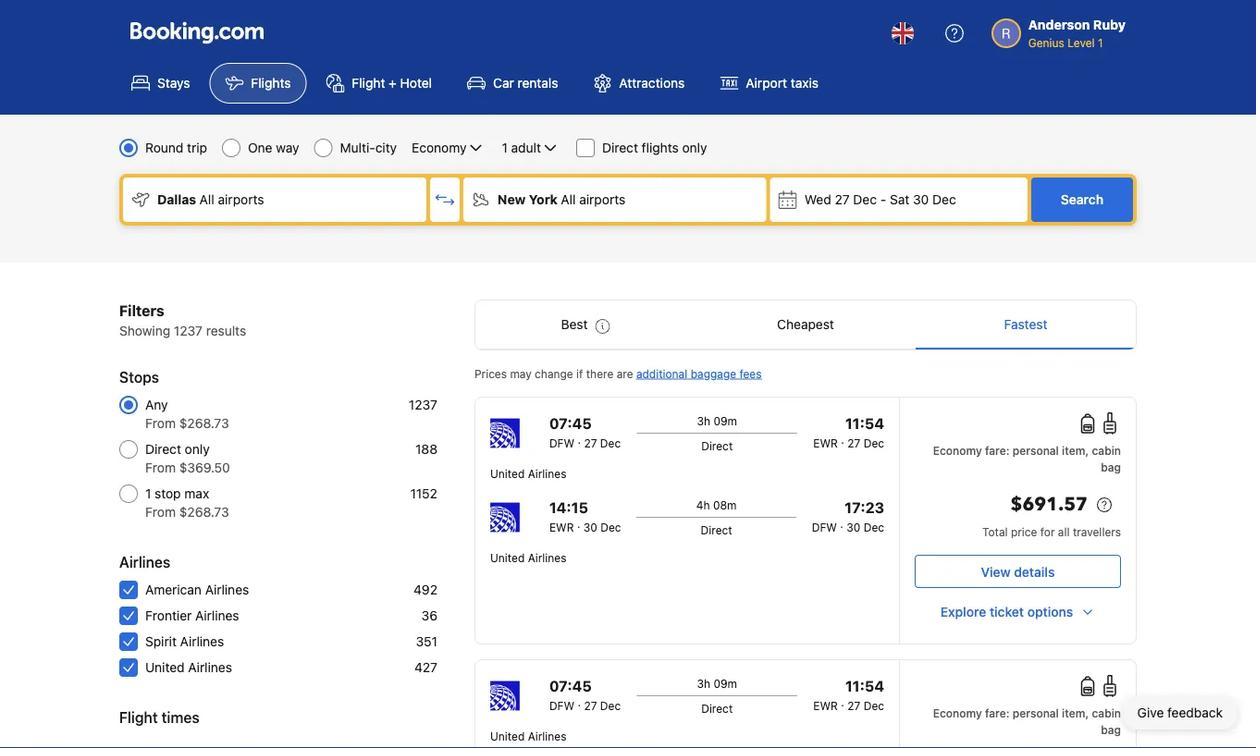 Task type: vqa. For each thing, say whether or not it's contained in the screenshot.
3rd Included: personal item from the bottom
no



Task type: locate. For each thing, give the bounding box(es) containing it.
2 personal from the top
[[1013, 707, 1060, 720]]

30 down 14:15
[[584, 521, 598, 534]]

1 airports from the left
[[218, 192, 264, 207]]

2 3h from the top
[[697, 678, 711, 691]]

0 vertical spatial 3h 09m
[[697, 415, 738, 428]]

0 horizontal spatial all
[[200, 192, 214, 207]]

2 item, from the top
[[1063, 707, 1090, 720]]

30 inside 17:23 dfw . 30 dec
[[847, 521, 861, 534]]

1 horizontal spatial flight
[[352, 75, 385, 91]]

1 11:54 from the top
[[846, 415, 885, 433]]

0 vertical spatial economy fare: personal item, cabin bag
[[934, 444, 1122, 474]]

1 vertical spatial bag
[[1102, 724, 1122, 737]]

item, up $691.57
[[1063, 444, 1090, 457]]

. inside 17:23 dfw . 30 dec
[[841, 517, 844, 530]]

flight for flight times
[[119, 709, 158, 727]]

1 vertical spatial personal
[[1013, 707, 1060, 720]]

sat
[[890, 192, 910, 207]]

united
[[491, 467, 525, 480], [491, 552, 525, 565], [145, 660, 185, 676], [491, 730, 525, 743]]

fare:
[[986, 444, 1010, 457], [986, 707, 1010, 720]]

1 left "stop"
[[145, 486, 151, 502]]

flight
[[352, 75, 385, 91], [119, 709, 158, 727]]

2 horizontal spatial 1
[[1099, 36, 1104, 49]]

flight + hotel link
[[310, 63, 448, 104]]

feedback
[[1168, 706, 1224, 721]]

tab list
[[476, 301, 1137, 351], [119, 737, 438, 749]]

from down any on the bottom left of the page
[[145, 416, 176, 431]]

2 vertical spatial dfw
[[550, 700, 575, 713]]

cabin left the give
[[1093, 707, 1122, 720]]

multi-city
[[340, 140, 397, 156]]

2 07:45 dfw . 27 dec from the top
[[550, 678, 621, 713]]

0 vertical spatial personal
[[1013, 444, 1060, 457]]

from up "stop"
[[145, 460, 176, 476]]

direct flights only
[[603, 140, 708, 156]]

0 vertical spatial tab list
[[476, 301, 1137, 351]]

2 vertical spatial from
[[145, 505, 176, 520]]

1 cabin from the top
[[1093, 444, 1122, 457]]

trip
[[187, 140, 207, 156]]

stays link
[[116, 63, 206, 104]]

0 vertical spatial only
[[683, 140, 708, 156]]

additional baggage fees link
[[637, 367, 762, 380]]

492
[[414, 583, 438, 598]]

if
[[577, 367, 583, 380]]

1 $268.73 from the top
[[179, 416, 229, 431]]

1 stop max from $268.73
[[145, 486, 229, 520]]

1 vertical spatial only
[[185, 442, 210, 457]]

.
[[578, 433, 581, 446], [842, 433, 845, 446], [577, 517, 581, 530], [841, 517, 844, 530], [578, 696, 581, 709], [842, 696, 845, 709]]

1 inside anderson ruby genius level 1
[[1099, 36, 1104, 49]]

1 vertical spatial 09m
[[714, 678, 738, 691]]

1 horizontal spatial only
[[683, 140, 708, 156]]

any
[[145, 398, 168, 413]]

airlines
[[528, 467, 567, 480], [528, 552, 567, 565], [119, 554, 171, 572], [205, 583, 249, 598], [195, 609, 239, 624], [180, 635, 224, 650], [188, 660, 232, 676], [528, 730, 567, 743]]

$268.73 up direct only from $369.50 at the bottom left
[[179, 416, 229, 431]]

1237 left results
[[174, 324, 203, 339]]

prices may change if there are additional baggage fees
[[475, 367, 762, 380]]

0 horizontal spatial 1
[[145, 486, 151, 502]]

3h 09m
[[697, 415, 738, 428], [697, 678, 738, 691]]

30 inside 14:15 ewr . 30 dec
[[584, 521, 598, 534]]

1 vertical spatial 3h 09m
[[697, 678, 738, 691]]

1 horizontal spatial 1
[[502, 140, 508, 156]]

change
[[535, 367, 574, 380]]

11:54 ewr . 27 dec
[[814, 415, 885, 450], [814, 678, 885, 713]]

1 11:54 ewr . 27 dec from the top
[[814, 415, 885, 450]]

0 vertical spatial 11:54 ewr . 27 dec
[[814, 415, 885, 450]]

additional
[[637, 367, 688, 380]]

airports
[[218, 192, 264, 207], [580, 192, 626, 207]]

view
[[982, 565, 1011, 580]]

1 vertical spatial ewr
[[550, 521, 574, 534]]

adult
[[511, 140, 541, 156]]

give
[[1138, 706, 1165, 721]]

1 horizontal spatial airports
[[580, 192, 626, 207]]

0 vertical spatial ewr
[[814, 437, 839, 450]]

30
[[914, 192, 930, 207], [584, 521, 598, 534], [847, 521, 861, 534]]

0 vertical spatial 09m
[[714, 415, 738, 428]]

all right dallas
[[200, 192, 214, 207]]

view details button
[[915, 555, 1122, 589]]

11:54
[[846, 415, 885, 433], [846, 678, 885, 696]]

airports down one
[[218, 192, 264, 207]]

united airlines
[[491, 467, 567, 480], [491, 552, 567, 565], [145, 660, 232, 676], [491, 730, 567, 743]]

1 vertical spatial from
[[145, 460, 176, 476]]

dec
[[854, 192, 877, 207], [933, 192, 957, 207], [601, 437, 621, 450], [864, 437, 885, 450], [601, 521, 622, 534], [864, 521, 885, 534], [601, 700, 621, 713], [864, 700, 885, 713]]

1 vertical spatial economy fare: personal item, cabin bag
[[934, 707, 1122, 737]]

1 horizontal spatial 1237
[[409, 398, 438, 413]]

explore
[[941, 605, 987, 620]]

0 vertical spatial 1237
[[174, 324, 203, 339]]

personal
[[1013, 444, 1060, 457], [1013, 707, 1060, 720]]

1 vertical spatial cabin
[[1093, 707, 1122, 720]]

2 09m from the top
[[714, 678, 738, 691]]

1 07:45 dfw . 27 dec from the top
[[550, 415, 621, 450]]

3h
[[697, 415, 711, 428], [697, 678, 711, 691]]

cheapest button
[[696, 301, 916, 349]]

30 down 17:23
[[847, 521, 861, 534]]

fees
[[740, 367, 762, 380]]

1 horizontal spatial tab list
[[476, 301, 1137, 351]]

economy
[[412, 140, 467, 156], [934, 444, 983, 457], [934, 707, 983, 720]]

flight left times
[[119, 709, 158, 727]]

0 vertical spatial 07:45 dfw . 27 dec
[[550, 415, 621, 450]]

1 vertical spatial dfw
[[812, 521, 838, 534]]

bag left "give feedback" button at bottom
[[1102, 724, 1122, 737]]

0 vertical spatial 1
[[1099, 36, 1104, 49]]

0 horizontal spatial 1237
[[174, 324, 203, 339]]

0 vertical spatial dfw
[[550, 437, 575, 450]]

1 vertical spatial 11:54 ewr . 27 dec
[[814, 678, 885, 713]]

1 3h 09m from the top
[[697, 415, 738, 428]]

0 horizontal spatial flight
[[119, 709, 158, 727]]

1 vertical spatial $268.73
[[179, 505, 229, 520]]

1 vertical spatial 1237
[[409, 398, 438, 413]]

bag up the travellers
[[1102, 461, 1122, 474]]

best button
[[476, 301, 696, 349]]

york
[[529, 192, 558, 207]]

dfw inside 17:23 dfw . 30 dec
[[812, 521, 838, 534]]

1 vertical spatial 07:45 dfw . 27 dec
[[550, 678, 621, 713]]

0 vertical spatial 11:54
[[846, 415, 885, 433]]

0 vertical spatial 07:45
[[550, 415, 592, 433]]

2 3h 09m from the top
[[697, 678, 738, 691]]

all right york
[[561, 192, 576, 207]]

07:45
[[550, 415, 592, 433], [550, 678, 592, 696]]

cabin
[[1093, 444, 1122, 457], [1093, 707, 1122, 720]]

best image
[[596, 319, 610, 334]]

booking.com logo image
[[131, 22, 264, 44], [131, 22, 264, 44]]

details
[[1015, 565, 1056, 580]]

0 horizontal spatial 30
[[584, 521, 598, 534]]

2 vertical spatial 1
[[145, 486, 151, 502]]

2 07:45 from the top
[[550, 678, 592, 696]]

wed 27 dec - sat 30 dec
[[805, 192, 957, 207]]

only up $369.50
[[185, 442, 210, 457]]

$691.57 region
[[915, 491, 1122, 524]]

3 from from the top
[[145, 505, 176, 520]]

0 vertical spatial bag
[[1102, 461, 1122, 474]]

0 vertical spatial 3h
[[697, 415, 711, 428]]

attractions
[[620, 75, 685, 91]]

2 horizontal spatial 30
[[914, 192, 930, 207]]

1 vertical spatial fare:
[[986, 707, 1010, 720]]

2 from from the top
[[145, 460, 176, 476]]

direct
[[603, 140, 639, 156], [702, 440, 733, 453], [145, 442, 181, 457], [701, 524, 733, 537], [702, 703, 733, 716]]

0 vertical spatial item,
[[1063, 444, 1090, 457]]

are
[[617, 367, 634, 380]]

1 adult button
[[500, 137, 562, 159]]

1 all from the left
[[200, 192, 214, 207]]

1 from from the top
[[145, 416, 176, 431]]

round trip
[[145, 140, 207, 156]]

way
[[276, 140, 299, 156]]

1237 up 188
[[409, 398, 438, 413]]

airports right york
[[580, 192, 626, 207]]

0 vertical spatial from
[[145, 416, 176, 431]]

0 vertical spatial $268.73
[[179, 416, 229, 431]]

1 vertical spatial 07:45
[[550, 678, 592, 696]]

cabin up the travellers
[[1093, 444, 1122, 457]]

1 vertical spatial flight
[[119, 709, 158, 727]]

2 $268.73 from the top
[[179, 505, 229, 520]]

$268.73
[[179, 416, 229, 431], [179, 505, 229, 520]]

flight for flight + hotel
[[352, 75, 385, 91]]

1 07:45 from the top
[[550, 415, 592, 433]]

price
[[1012, 526, 1038, 539]]

1 vertical spatial 11:54
[[846, 678, 885, 696]]

direct inside direct only from $369.50
[[145, 442, 181, 457]]

frontier airlines
[[145, 609, 239, 624]]

30 right sat
[[914, 192, 930, 207]]

0 vertical spatial economy
[[412, 140, 467, 156]]

$268.73 down max on the left bottom of the page
[[179, 505, 229, 520]]

1 horizontal spatial all
[[561, 192, 576, 207]]

flight left +
[[352, 75, 385, 91]]

1 right level
[[1099, 36, 1104, 49]]

0 horizontal spatial tab list
[[119, 737, 438, 749]]

17:23
[[845, 499, 885, 517]]

showing
[[119, 324, 170, 339]]

from inside "any from $268.73"
[[145, 416, 176, 431]]

airport taxis link
[[705, 63, 835, 104]]

economy fare: personal item, cabin bag
[[934, 444, 1122, 474], [934, 707, 1122, 737]]

2 economy fare: personal item, cabin bag from the top
[[934, 707, 1122, 737]]

-
[[881, 192, 887, 207]]

30 inside "popup button"
[[914, 192, 930, 207]]

1 09m from the top
[[714, 415, 738, 428]]

item,
[[1063, 444, 1090, 457], [1063, 707, 1090, 720]]

1 vertical spatial economy
[[934, 444, 983, 457]]

ruby
[[1094, 17, 1126, 32]]

0 vertical spatial flight
[[352, 75, 385, 91]]

0 horizontal spatial airports
[[218, 192, 264, 207]]

car
[[493, 75, 514, 91]]

only right flights
[[683, 140, 708, 156]]

dec inside 17:23 dfw . 30 dec
[[864, 521, 885, 534]]

genius
[[1029, 36, 1065, 49]]

1 left adult at the top of page
[[502, 140, 508, 156]]

from
[[145, 416, 176, 431], [145, 460, 176, 476], [145, 505, 176, 520]]

1 vertical spatial 1
[[502, 140, 508, 156]]

1 vertical spatial item,
[[1063, 707, 1090, 720]]

0 horizontal spatial only
[[185, 442, 210, 457]]

1 inside dropdown button
[[502, 140, 508, 156]]

any from $268.73
[[145, 398, 229, 431]]

give feedback
[[1138, 706, 1224, 721]]

1 3h from the top
[[697, 415, 711, 428]]

1 economy fare: personal item, cabin bag from the top
[[934, 444, 1122, 474]]

0 vertical spatial fare:
[[986, 444, 1010, 457]]

0 vertical spatial cabin
[[1093, 444, 1122, 457]]

1 vertical spatial 3h
[[697, 678, 711, 691]]

27
[[835, 192, 850, 207], [584, 437, 597, 450], [848, 437, 861, 450], [584, 700, 597, 713], [848, 700, 861, 713]]

1 bag from the top
[[1102, 461, 1122, 474]]

1 inside 1 stop max from $268.73
[[145, 486, 151, 502]]

car rentals link
[[452, 63, 574, 104]]

ewr
[[814, 437, 839, 450], [550, 521, 574, 534], [814, 700, 839, 713]]

from down "stop"
[[145, 505, 176, 520]]

1 horizontal spatial 30
[[847, 521, 861, 534]]

there
[[587, 367, 614, 380]]

fastest
[[1005, 317, 1048, 332]]

item, left the give
[[1063, 707, 1090, 720]]



Task type: describe. For each thing, give the bounding box(es) containing it.
$691.57
[[1011, 492, 1089, 518]]

ticket
[[990, 605, 1025, 620]]

taxis
[[791, 75, 819, 91]]

frontier
[[145, 609, 192, 624]]

$268.73 inside 1 stop max from $268.73
[[179, 505, 229, 520]]

flight times
[[119, 709, 200, 727]]

1 vertical spatial tab list
[[119, 737, 438, 749]]

wed
[[805, 192, 832, 207]]

attractions link
[[578, 63, 701, 104]]

city
[[376, 140, 397, 156]]

times
[[162, 709, 200, 727]]

2 vertical spatial ewr
[[814, 700, 839, 713]]

best image
[[596, 319, 610, 334]]

1237 inside filters showing 1237 results
[[174, 324, 203, 339]]

tab list containing best
[[476, 301, 1137, 351]]

round
[[145, 140, 184, 156]]

4h
[[697, 499, 710, 512]]

options
[[1028, 605, 1074, 620]]

anderson
[[1029, 17, 1091, 32]]

level
[[1068, 36, 1096, 49]]

17:23 dfw . 30 dec
[[812, 499, 885, 534]]

. inside 14:15 ewr . 30 dec
[[577, 517, 581, 530]]

30 for 14:15
[[584, 521, 598, 534]]

explore ticket options button
[[915, 596, 1122, 629]]

all
[[1059, 526, 1070, 539]]

view details
[[982, 565, 1056, 580]]

2 bag from the top
[[1102, 724, 1122, 737]]

american airlines
[[145, 583, 249, 598]]

hotel
[[400, 75, 432, 91]]

explore ticket options
[[941, 605, 1074, 620]]

2 cabin from the top
[[1093, 707, 1122, 720]]

spirit
[[145, 635, 177, 650]]

ewr inside 14:15 ewr . 30 dec
[[550, 521, 574, 534]]

direct only from $369.50
[[145, 442, 230, 476]]

flights
[[251, 75, 291, 91]]

for
[[1041, 526, 1056, 539]]

1 fare: from the top
[[986, 444, 1010, 457]]

1 personal from the top
[[1013, 444, 1060, 457]]

total price for all travellers
[[983, 526, 1122, 539]]

30 for 17:23
[[847, 521, 861, 534]]

1 item, from the top
[[1063, 444, 1090, 457]]

stays
[[157, 75, 190, 91]]

2 airports from the left
[[580, 192, 626, 207]]

2 all from the left
[[561, 192, 576, 207]]

new york all airports
[[498, 192, 626, 207]]

rentals
[[518, 75, 559, 91]]

427
[[415, 660, 438, 676]]

1 for 1 adult
[[502, 140, 508, 156]]

08m
[[714, 499, 737, 512]]

total
[[983, 526, 1008, 539]]

best
[[561, 317, 588, 332]]

from inside direct only from $369.50
[[145, 460, 176, 476]]

2 fare: from the top
[[986, 707, 1010, 720]]

from inside 1 stop max from $268.73
[[145, 505, 176, 520]]

2 11:54 ewr . 27 dec from the top
[[814, 678, 885, 713]]

2 vertical spatial economy
[[934, 707, 983, 720]]

dallas all airports
[[157, 192, 264, 207]]

prices
[[475, 367, 507, 380]]

14:15 ewr . 30 dec
[[550, 499, 622, 534]]

flight + hotel
[[352, 75, 432, 91]]

filters
[[119, 302, 164, 320]]

fastest button
[[916, 301, 1137, 349]]

14:15
[[550, 499, 589, 517]]

4h 08m
[[697, 499, 737, 512]]

results
[[206, 324, 246, 339]]

1 for 1 stop max from $268.73
[[145, 486, 151, 502]]

1 adult
[[502, 140, 541, 156]]

anderson ruby genius level 1
[[1029, 17, 1126, 49]]

car rentals
[[493, 75, 559, 91]]

2 11:54 from the top
[[846, 678, 885, 696]]

filters showing 1237 results
[[119, 302, 246, 339]]

+
[[389, 75, 397, 91]]

search
[[1062, 192, 1104, 207]]

travellers
[[1074, 526, 1122, 539]]

flights link
[[210, 63, 307, 104]]

27 inside "popup button"
[[835, 192, 850, 207]]

spirit airlines
[[145, 635, 224, 650]]

american
[[145, 583, 202, 598]]

max
[[185, 486, 209, 502]]

one
[[248, 140, 273, 156]]

may
[[510, 367, 532, 380]]

airport
[[746, 75, 788, 91]]

wed 27 dec - sat 30 dec button
[[771, 178, 1028, 222]]

give feedback button
[[1123, 697, 1238, 730]]

multi-
[[340, 140, 376, 156]]

188
[[416, 442, 438, 457]]

cheapest
[[778, 317, 835, 332]]

one way
[[248, 140, 299, 156]]

dec inside 14:15 ewr . 30 dec
[[601, 521, 622, 534]]

airport taxis
[[746, 75, 819, 91]]

only inside direct only from $369.50
[[185, 442, 210, 457]]

stop
[[155, 486, 181, 502]]

flights
[[642, 140, 679, 156]]

$268.73 inside "any from $268.73"
[[179, 416, 229, 431]]

1152
[[411, 486, 438, 502]]

baggage
[[691, 367, 737, 380]]



